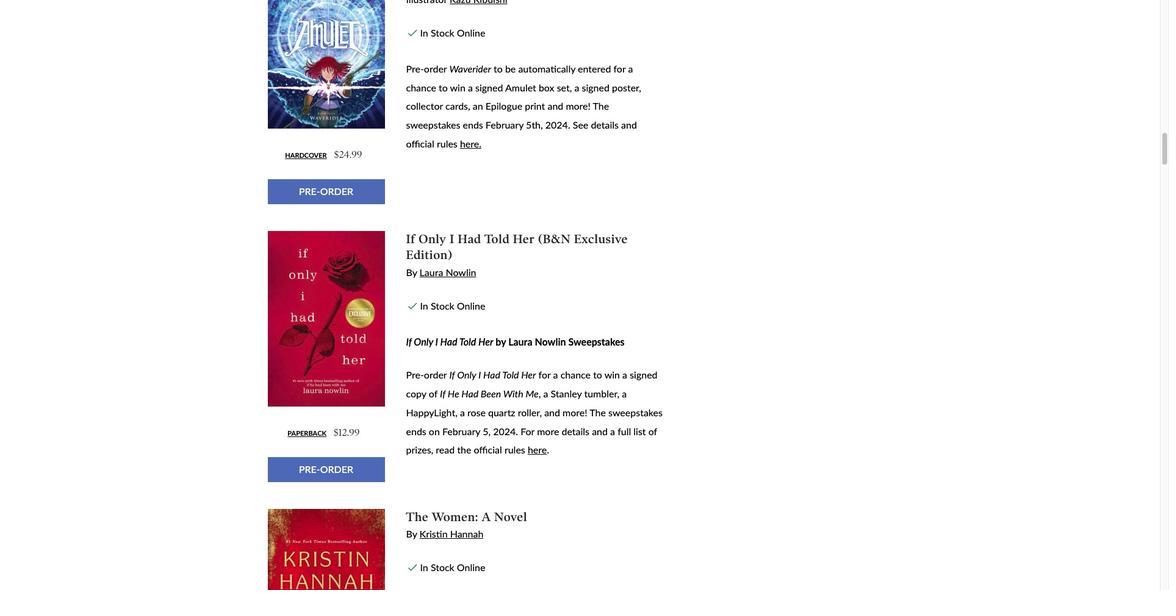 Task type: vqa. For each thing, say whether or not it's contained in the screenshot.
logo
no



Task type: locate. For each thing, give the bounding box(es) containing it.
details right more
[[562, 426, 590, 437]]

told up with
[[502, 369, 519, 381]]

pre-order waverider
[[406, 63, 491, 74]]

details inside , a stanley tumbler, a happylight, a rose quartz roller, and more! the sweepstakes ends on february 5, 2024. for more details and a full list of prizes, read the official rules
[[562, 426, 590, 437]]

if
[[406, 232, 415, 246], [406, 336, 412, 348], [449, 369, 455, 381], [440, 388, 446, 400]]

0 vertical spatial online
[[457, 27, 485, 38]]

online for the women: a novel
[[457, 562, 485, 574]]

1 vertical spatial only
[[414, 336, 433, 348]]

nowlin inside if only i had told her (b&n exclusive edition) by laura nowlin
[[446, 267, 476, 278]]

2 vertical spatial online
[[457, 562, 485, 574]]

,
[[539, 388, 541, 400]]

0 vertical spatial of
[[429, 388, 438, 400]]

stock down kristin hannah link
[[431, 562, 454, 574]]

0 vertical spatial chance
[[406, 82, 436, 93]]

full
[[618, 426, 631, 437]]

1 horizontal spatial of
[[648, 426, 657, 437]]

be
[[505, 63, 516, 74]]

1 vertical spatial to
[[439, 82, 448, 93]]

prizes,
[[406, 444, 433, 456]]

0 vertical spatial win
[[450, 82, 466, 93]]

win up 'tumbler,'
[[605, 369, 620, 381]]

list
[[634, 426, 646, 437]]

1 horizontal spatial 2024.
[[545, 119, 570, 131]]

more! up see
[[566, 100, 591, 112]]

more!
[[566, 100, 591, 112], [563, 407, 587, 419]]

ends
[[463, 119, 483, 131], [406, 426, 426, 437]]

1 pre- from the top
[[299, 186, 320, 197]]

0 vertical spatial told
[[485, 232, 510, 246]]

set,
[[557, 82, 572, 93]]

1 horizontal spatial signed
[[582, 82, 610, 93]]

2 in stock online from the top
[[420, 300, 485, 312]]

pre-order button down paperback
[[268, 458, 385, 482]]

told inside if only i had told her (b&n exclusive edition) by laura nowlin
[[485, 232, 510, 246]]

of inside , a stanley tumbler, a happylight, a rose quartz roller, and more! the sweepstakes ends on february 5, 2024. for more details and a full list of prizes, read the official rules
[[648, 426, 657, 437]]

pre-order button for $12.99
[[268, 458, 385, 482]]

i up edition)
[[450, 232, 454, 246]]

1 horizontal spatial sweepstakes
[[608, 407, 663, 419]]

1 vertical spatial by
[[406, 529, 417, 540]]

the up kristin
[[406, 510, 429, 525]]

0 vertical spatial to
[[494, 63, 503, 74]]

pre-order for $24.99
[[299, 186, 353, 197]]

3 online from the top
[[457, 562, 485, 574]]

online down laura nowlin link
[[457, 300, 485, 312]]

ends left on at left bottom
[[406, 426, 426, 437]]

hannah
[[450, 529, 484, 540]]

1 vertical spatial in
[[420, 300, 428, 312]]

signed
[[475, 82, 503, 93], [582, 82, 610, 93], [630, 369, 658, 381]]

her inside if only i had told her (b&n exclusive edition) by laura nowlin
[[513, 232, 535, 246]]

sweepstakes up the list
[[608, 407, 663, 419]]

1 vertical spatial stock
[[431, 300, 454, 312]]

0 vertical spatial stock
[[431, 27, 454, 38]]

i inside if only i had told her (b&n exclusive edition) by laura nowlin
[[450, 232, 454, 246]]

pre- up "collector"
[[406, 63, 424, 74]]

nowlin
[[446, 267, 476, 278], [535, 336, 566, 348]]

pre-order down hardcover
[[299, 186, 353, 197]]

chance up stanley at left
[[561, 369, 591, 381]]

2 horizontal spatial to
[[593, 369, 602, 381]]

for up poster,
[[614, 63, 626, 74]]

if up copy
[[406, 336, 412, 348]]

if inside if only i had told her (b&n exclusive edition) by laura nowlin
[[406, 232, 415, 246]]

win inside for a chance to win a signed copy of
[[605, 369, 620, 381]]

0 vertical spatial laura
[[420, 267, 443, 278]]

1 vertical spatial told
[[459, 336, 476, 348]]

rules left here link
[[505, 444, 525, 456]]

1 vertical spatial official
[[474, 444, 502, 456]]

ends up here. link
[[463, 119, 483, 131]]

online down hannah
[[457, 562, 485, 574]]

pre-order down paperback
[[299, 464, 353, 475]]

2 pre-order from the top
[[299, 464, 353, 475]]

pre- for $12.99
[[299, 464, 320, 475]]

rules left here.
[[437, 138, 458, 149]]

more! inside to be automatically entered for a chance to win a signed amulet box set, a signed poster, collector cards, an epilogue print and more! the sweepstakes ends february 5th, 2024. see details and official rules
[[566, 100, 591, 112]]

2 vertical spatial stock
[[431, 562, 454, 574]]

a left rose
[[460, 407, 465, 419]]

by down edition)
[[406, 267, 417, 278]]

2 pre-order button from the top
[[268, 458, 385, 482]]

1 vertical spatial laura
[[508, 336, 532, 348]]

order
[[320, 186, 353, 197], [320, 464, 353, 475]]

in down kristin
[[420, 562, 428, 574]]

0 vertical spatial more!
[[566, 100, 591, 112]]

0 vertical spatial the
[[593, 100, 609, 112]]

0 vertical spatial pre-order
[[299, 186, 353, 197]]

0 horizontal spatial ends
[[406, 426, 426, 437]]

1 pre-order from the top
[[299, 186, 353, 197]]

official down "5,"
[[474, 444, 502, 456]]

1 horizontal spatial win
[[605, 369, 620, 381]]

0 horizontal spatial february
[[442, 426, 480, 437]]

signed up an
[[475, 82, 503, 93]]

5th,
[[526, 119, 543, 131]]

win up the cards,
[[450, 82, 466, 93]]

3 in from the top
[[420, 562, 428, 574]]

online for if only i had told her (b&n exclusive edition)
[[457, 300, 485, 312]]

details right see
[[591, 119, 619, 131]]

1 vertical spatial of
[[648, 426, 657, 437]]

0 vertical spatial for
[[614, 63, 626, 74]]

2 vertical spatial to
[[593, 369, 602, 381]]

more
[[537, 426, 559, 437]]

had up been
[[483, 369, 500, 381]]

0 horizontal spatial official
[[406, 138, 434, 149]]

laura nowlin link
[[420, 267, 476, 278]]

here .
[[528, 444, 549, 456]]

order for $24.99
[[320, 186, 353, 197]]

2024. inside , a stanley tumbler, a happylight, a rose quartz roller, and more! the sweepstakes ends on february 5, 2024. for more details and a full list of prizes, read the official rules
[[493, 426, 518, 437]]

1 vertical spatial online
[[457, 300, 485, 312]]

0 horizontal spatial of
[[429, 388, 438, 400]]

0 horizontal spatial to
[[439, 82, 448, 93]]

of right the list
[[648, 426, 657, 437]]

amulet
[[505, 82, 536, 93]]

1 stock from the top
[[431, 27, 454, 38]]

pre- down hardcover
[[299, 186, 320, 197]]

0 vertical spatial pre-
[[406, 63, 424, 74]]

0 horizontal spatial rules
[[437, 138, 458, 149]]

1 by from the top
[[406, 267, 417, 278]]

2 in from the top
[[420, 300, 428, 312]]

0 vertical spatial rules
[[437, 138, 458, 149]]

0 horizontal spatial for
[[539, 369, 551, 381]]

1 horizontal spatial i
[[450, 232, 454, 246]]

if he had been with me
[[440, 388, 539, 400]]

if left he
[[440, 388, 446, 400]]

0 horizontal spatial details
[[562, 426, 590, 437]]

official inside , a stanley tumbler, a happylight, a rose quartz roller, and more! the sweepstakes ends on february 5, 2024. for more details and a full list of prizes, read the official rules
[[474, 444, 502, 456]]

and
[[548, 100, 563, 112], [621, 119, 637, 131], [544, 407, 560, 419], [592, 426, 608, 437]]

an
[[473, 100, 483, 112]]

epilogue
[[486, 100, 522, 112]]

3 stock from the top
[[431, 562, 454, 574]]

chance up "collector"
[[406, 82, 436, 93]]

chance
[[406, 82, 436, 93], [561, 369, 591, 381]]

1 vertical spatial pre-
[[406, 369, 424, 381]]

2 horizontal spatial signed
[[630, 369, 658, 381]]

to
[[494, 63, 503, 74], [439, 82, 448, 93], [593, 369, 602, 381]]

0 vertical spatial sweepstakes
[[406, 119, 460, 131]]

rules inside to be automatically entered for a chance to win a signed amulet box set, a signed poster, collector cards, an epilogue print and more! the sweepstakes ends february 5th, 2024. see details and official rules
[[437, 138, 458, 149]]

pre-order button
[[268, 179, 385, 204], [268, 458, 385, 482]]

told for by
[[459, 336, 476, 348]]

2 order from the top
[[424, 369, 447, 381]]

1 vertical spatial the
[[590, 407, 606, 419]]

1 vertical spatial in stock online
[[420, 300, 485, 312]]

i up pre-order if only i had told her
[[435, 336, 438, 348]]

for
[[521, 426, 535, 437]]

her left by
[[478, 336, 493, 348]]

0 vertical spatial pre-
[[299, 186, 320, 197]]

tumbler,
[[584, 388, 620, 400]]

if only i had told her by laura nowlin sweepstakes
[[406, 336, 625, 348]]

a
[[482, 510, 491, 525]]

me
[[526, 388, 539, 400]]

in stock online down laura nowlin link
[[420, 300, 485, 312]]

if only i had told her (b&n exclusive edition) image
[[268, 231, 385, 407]]

0 vertical spatial nowlin
[[446, 267, 476, 278]]

order down $12.99
[[320, 464, 353, 475]]

2 by from the top
[[406, 529, 417, 540]]

0 horizontal spatial nowlin
[[446, 267, 476, 278]]

quartz
[[488, 407, 515, 419]]

rules
[[437, 138, 458, 149], [505, 444, 525, 456]]

0 horizontal spatial chance
[[406, 82, 436, 93]]

cards,
[[445, 100, 470, 112]]

print
[[525, 100, 545, 112]]

her up me
[[521, 369, 536, 381]]

order for $12.99
[[320, 464, 353, 475]]

her for (b&n
[[513, 232, 535, 246]]

the inside the women: a novel by kristin hannah
[[406, 510, 429, 525]]

by
[[406, 267, 417, 278], [406, 529, 417, 540]]

signed up the list
[[630, 369, 658, 381]]

official
[[406, 138, 434, 149], [474, 444, 502, 456]]

in down laura nowlin link
[[420, 300, 428, 312]]

stock up pre-order waverider
[[431, 27, 454, 38]]

win
[[450, 82, 466, 93], [605, 369, 620, 381]]

1 vertical spatial for
[[539, 369, 551, 381]]

3 in stock online from the top
[[420, 562, 485, 574]]

1 horizontal spatial ends
[[463, 119, 483, 131]]

poster,
[[612, 82, 641, 93]]

i up 'if he had been with me'
[[478, 369, 481, 381]]

told
[[485, 232, 510, 246], [459, 336, 476, 348], [502, 369, 519, 381]]

2 vertical spatial i
[[478, 369, 481, 381]]

only up edition)
[[419, 232, 446, 246]]

1 horizontal spatial official
[[474, 444, 502, 456]]

laura down edition)
[[420, 267, 443, 278]]

the
[[593, 100, 609, 112], [590, 407, 606, 419], [406, 510, 429, 525]]

0 vertical spatial only
[[419, 232, 446, 246]]

nowlin down edition)
[[446, 267, 476, 278]]

if up edition)
[[406, 232, 415, 246]]

in up pre-order waverider
[[420, 27, 428, 38]]

stock
[[431, 27, 454, 38], [431, 300, 454, 312], [431, 562, 454, 574]]

1 vertical spatial pre-order button
[[268, 458, 385, 482]]

0 vertical spatial her
[[513, 232, 535, 246]]

1 pre- from the top
[[406, 63, 424, 74]]

1 vertical spatial i
[[435, 336, 438, 348]]

0 horizontal spatial laura
[[420, 267, 443, 278]]

her for by
[[478, 336, 493, 348]]

order left waverider
[[424, 63, 447, 74]]

1 vertical spatial her
[[478, 336, 493, 348]]

for
[[614, 63, 626, 74], [539, 369, 551, 381]]

only for edition)
[[419, 232, 446, 246]]

by left kristin
[[406, 529, 417, 540]]

in stock online
[[420, 27, 485, 38], [420, 300, 485, 312], [420, 562, 485, 574]]

1 vertical spatial order
[[424, 369, 447, 381]]

i
[[450, 232, 454, 246], [435, 336, 438, 348], [478, 369, 481, 381]]

pre- up copy
[[406, 369, 424, 381]]

0 vertical spatial pre-order button
[[268, 179, 385, 204]]

february down epilogue on the top left
[[486, 119, 524, 131]]

of right copy
[[429, 388, 438, 400]]

pre-order
[[299, 186, 353, 197], [299, 464, 353, 475]]

told left by
[[459, 336, 476, 348]]

1 vertical spatial details
[[562, 426, 590, 437]]

sweepstakes down "collector"
[[406, 119, 460, 131]]

1 vertical spatial win
[[605, 369, 620, 381]]

automatically
[[518, 63, 575, 74]]

the down 'tumbler,'
[[590, 407, 606, 419]]

1 vertical spatial nowlin
[[535, 336, 566, 348]]

told left (b&n
[[485, 232, 510, 246]]

1 horizontal spatial for
[[614, 63, 626, 74]]

2 pre- from the top
[[299, 464, 320, 475]]

only
[[419, 232, 446, 246], [414, 336, 433, 348], [457, 369, 476, 381]]

had up laura nowlin link
[[458, 232, 481, 246]]

a right 'tumbler,'
[[622, 388, 627, 400]]

0 vertical spatial order
[[320, 186, 353, 197]]

1 order from the top
[[320, 186, 353, 197]]

1 pre-order button from the top
[[268, 179, 385, 204]]

5,
[[483, 426, 491, 437]]

laura right by
[[508, 336, 532, 348]]

the down entered
[[593, 100, 609, 112]]

stock down laura nowlin link
[[431, 300, 454, 312]]

a up stanley at left
[[553, 369, 558, 381]]

order for if
[[424, 369, 447, 381]]

2 vertical spatial in
[[420, 562, 428, 574]]

rules inside , a stanley tumbler, a happylight, a rose quartz roller, and more! the sweepstakes ends on february 5, 2024. for more details and a full list of prizes, read the official rules
[[505, 444, 525, 456]]

1 vertical spatial order
[[320, 464, 353, 475]]

1 vertical spatial chance
[[561, 369, 591, 381]]

0 vertical spatial i
[[450, 232, 454, 246]]

to up 'tumbler,'
[[593, 369, 602, 381]]

1 horizontal spatial chance
[[561, 369, 591, 381]]

1 vertical spatial pre-
[[299, 464, 320, 475]]

more! down stanley at left
[[563, 407, 587, 419]]

to left be
[[494, 63, 503, 74]]

0 horizontal spatial sweepstakes
[[406, 119, 460, 131]]

2024.
[[545, 119, 570, 131], [493, 426, 518, 437]]

0 horizontal spatial signed
[[475, 82, 503, 93]]

1 order from the top
[[424, 63, 447, 74]]

of inside for a chance to win a signed copy of
[[429, 388, 438, 400]]

online up waverider
[[457, 27, 485, 38]]

laura
[[420, 267, 443, 278], [508, 336, 532, 348]]

and right print
[[548, 100, 563, 112]]

0 vertical spatial in
[[420, 27, 428, 38]]

february up the
[[442, 426, 480, 437]]

1 vertical spatial more!
[[563, 407, 587, 419]]

0 vertical spatial 2024.
[[545, 119, 570, 131]]

pre- down paperback
[[299, 464, 320, 475]]

if up he
[[449, 369, 455, 381]]

in
[[420, 27, 428, 38], [420, 300, 428, 312], [420, 562, 428, 574]]

0 vertical spatial february
[[486, 119, 524, 131]]

order
[[424, 63, 447, 74], [424, 369, 447, 381]]

only inside if only i had told her (b&n exclusive edition) by laura nowlin
[[419, 232, 446, 246]]

a
[[628, 63, 633, 74], [468, 82, 473, 93], [574, 82, 579, 93], [553, 369, 558, 381], [622, 369, 627, 381], [543, 388, 548, 400], [622, 388, 627, 400], [460, 407, 465, 419], [610, 426, 615, 437]]

order down '$24.99'
[[320, 186, 353, 197]]

details
[[591, 119, 619, 131], [562, 426, 590, 437]]

official down "collector"
[[406, 138, 434, 149]]

1 horizontal spatial rules
[[505, 444, 525, 456]]

2 pre- from the top
[[406, 369, 424, 381]]

nowlin left sweepstakes
[[535, 336, 566, 348]]

2 online from the top
[[457, 300, 485, 312]]

told for (b&n
[[485, 232, 510, 246]]

more! inside , a stanley tumbler, a happylight, a rose quartz roller, and more! the sweepstakes ends on february 5, 2024. for more details and a full list of prizes, read the official rules
[[563, 407, 587, 419]]

had
[[458, 232, 481, 246], [440, 336, 457, 348], [483, 369, 500, 381], [462, 388, 478, 400]]

order up copy
[[424, 369, 447, 381]]

her left (b&n
[[513, 232, 535, 246]]

pre-order for $12.99
[[299, 464, 353, 475]]

of
[[429, 388, 438, 400], [648, 426, 657, 437]]

1 vertical spatial 2024.
[[493, 426, 518, 437]]

only up he
[[457, 369, 476, 381]]

by inside the women: a novel by kristin hannah
[[406, 529, 417, 540]]

a down waverider
[[468, 82, 473, 93]]

0 vertical spatial details
[[591, 119, 619, 131]]

february inside , a stanley tumbler, a happylight, a rose quartz roller, and more! the sweepstakes ends on february 5, 2024. for more details and a full list of prizes, read the official rules
[[442, 426, 480, 437]]

her
[[513, 232, 535, 246], [478, 336, 493, 348], [521, 369, 536, 381]]

2 stock from the top
[[431, 300, 454, 312]]

in stock online up pre-order waverider
[[420, 27, 485, 38]]

1 horizontal spatial details
[[591, 119, 619, 131]]

2024. right "5,"
[[493, 426, 518, 437]]

0 horizontal spatial 2024.
[[493, 426, 518, 437]]

0 horizontal spatial win
[[450, 82, 466, 93]]

pre-
[[299, 186, 320, 197], [299, 464, 320, 475]]

here
[[528, 444, 547, 456]]

1 vertical spatial sweepstakes
[[608, 407, 663, 419]]

signed down entered
[[582, 82, 610, 93]]

february
[[486, 119, 524, 131], [442, 426, 480, 437]]

1 horizontal spatial to
[[494, 63, 503, 74]]

2 order from the top
[[320, 464, 353, 475]]

0 vertical spatial order
[[424, 63, 447, 74]]

0 vertical spatial in stock online
[[420, 27, 485, 38]]

paperback
[[288, 430, 326, 438]]

1 vertical spatial february
[[442, 426, 480, 437]]

the inside , a stanley tumbler, a happylight, a rose quartz roller, and more! the sweepstakes ends on february 5, 2024. for more details and a full list of prizes, read the official rules
[[590, 407, 606, 419]]

only up copy
[[414, 336, 433, 348]]

sweepstakes
[[406, 119, 460, 131], [608, 407, 663, 419]]

1 vertical spatial rules
[[505, 444, 525, 456]]

pre-
[[406, 63, 424, 74], [406, 369, 424, 381]]

the
[[457, 444, 471, 456]]

stanley
[[551, 388, 582, 400]]

1 vertical spatial pre-order
[[299, 464, 353, 475]]

pre-order button down hardcover
[[268, 179, 385, 204]]

kristin
[[420, 529, 448, 540]]

in stock online down kristin hannah link
[[420, 562, 485, 574]]

read
[[436, 444, 455, 456]]

to down pre-order waverider
[[439, 82, 448, 93]]

2024. left see
[[545, 119, 570, 131]]

0 horizontal spatial i
[[435, 336, 438, 348]]

roller,
[[518, 407, 542, 419]]

for up ,
[[539, 369, 551, 381]]

online
[[457, 27, 485, 38], [457, 300, 485, 312], [457, 562, 485, 574]]

0 vertical spatial official
[[406, 138, 434, 149]]

the women: a novel image
[[268, 509, 385, 591]]



Task type: describe. For each thing, give the bounding box(es) containing it.
rose
[[467, 407, 486, 419]]

chance inside for a chance to win a signed copy of
[[561, 369, 591, 381]]

had right he
[[462, 388, 478, 400]]

for a chance to win a signed copy of
[[406, 369, 658, 400]]

a down sweepstakes
[[622, 369, 627, 381]]

by
[[496, 336, 506, 348]]

sweepstakes
[[568, 336, 625, 348]]

order for waverider
[[424, 63, 447, 74]]

a left full
[[610, 426, 615, 437]]

collector
[[406, 100, 443, 112]]

for inside to be automatically entered for a chance to win a signed amulet box set, a signed poster, collector cards, an epilogue print and more! the sweepstakes ends february 5th, 2024. see details and official rules
[[614, 63, 626, 74]]

if for if he had been with me
[[440, 388, 446, 400]]

hardcover
[[285, 152, 327, 159]]

he
[[448, 388, 459, 400]]

waverider
[[449, 63, 491, 74]]

had inside if only i had told her (b&n exclusive edition) by laura nowlin
[[458, 232, 481, 246]]

on
[[429, 426, 440, 437]]

see
[[573, 119, 588, 131]]

2 vertical spatial her
[[521, 369, 536, 381]]

edition)
[[406, 248, 453, 263]]

with
[[503, 388, 523, 400]]

to inside for a chance to win a signed copy of
[[593, 369, 602, 381]]

(b&n
[[538, 232, 571, 246]]

in for the women: a novel
[[420, 562, 428, 574]]

official inside to be automatically entered for a chance to win a signed amulet box set, a signed poster, collector cards, an epilogue print and more! the sweepstakes ends february 5th, 2024. see details and official rules
[[406, 138, 434, 149]]

$24.99
[[334, 149, 362, 161]]

stock for the women: a novel
[[431, 562, 454, 574]]

exclusive
[[574, 232, 628, 246]]

2 vertical spatial told
[[502, 369, 519, 381]]

chance inside to be automatically entered for a chance to win a signed amulet box set, a signed poster, collector cards, an epilogue print and more! the sweepstakes ends february 5th, 2024. see details and official rules
[[406, 82, 436, 93]]

pre-order button for $24.99
[[268, 179, 385, 204]]

sweepstakes inside , a stanley tumbler, a happylight, a rose quartz roller, and more! the sweepstakes ends on february 5, 2024. for more details and a full list of prizes, read the official rules
[[608, 407, 663, 419]]

sweepstakes inside to be automatically entered for a chance to win a signed amulet box set, a signed poster, collector cards, an epilogue print and more! the sweepstakes ends february 5th, 2024. see details and official rules
[[406, 119, 460, 131]]

2 horizontal spatial i
[[478, 369, 481, 381]]

$12.99
[[334, 427, 360, 439]]

a up poster,
[[628, 63, 633, 74]]

been
[[481, 388, 501, 400]]

details inside to be automatically entered for a chance to win a signed amulet box set, a signed poster, collector cards, an epilogue print and more! the sweepstakes ends february 5th, 2024. see details and official rules
[[591, 119, 619, 131]]

in stock online for if only i had told her (b&n exclusive edition)
[[420, 300, 485, 312]]

and up more
[[544, 407, 560, 419]]

.
[[547, 444, 549, 456]]

women:
[[432, 510, 478, 525]]

had up pre-order if only i had told her
[[440, 336, 457, 348]]

1 in stock online from the top
[[420, 27, 485, 38]]

pre- for pre-order waverider
[[406, 63, 424, 74]]

a right ,
[[543, 388, 548, 400]]

2024. inside to be automatically entered for a chance to win a signed amulet box set, a signed poster, collector cards, an epilogue print and more! the sweepstakes ends february 5th, 2024. see details and official rules
[[545, 119, 570, 131]]

pre-order if only i had told her
[[406, 369, 536, 381]]

if only i had told her (b&n exclusive edition) link
[[406, 232, 628, 263]]

ends inside , a stanley tumbler, a happylight, a rose quartz roller, and more! the sweepstakes ends on february 5, 2024. for more details and a full list of prizes, read the official rules
[[406, 426, 426, 437]]

entered
[[578, 63, 611, 74]]

only for nowlin
[[414, 336, 433, 348]]

the women: a novel by kristin hannah
[[406, 510, 527, 540]]

february inside to be automatically entered for a chance to win a signed amulet box set, a signed poster, collector cards, an epilogue print and more! the sweepstakes ends february 5th, 2024. see details and official rules
[[486, 119, 524, 131]]

a right set,
[[574, 82, 579, 93]]

here link
[[528, 444, 547, 456]]

box
[[539, 82, 554, 93]]

in for if only i had told her (b&n exclusive edition)
[[420, 300, 428, 312]]

2 vertical spatial only
[[457, 369, 476, 381]]

ends inside to be automatically entered for a chance to win a signed amulet box set, a signed poster, collector cards, an epilogue print and more! the sweepstakes ends february 5th, 2024. see details and official rules
[[463, 119, 483, 131]]

kristin hannah link
[[420, 529, 484, 540]]

novel
[[494, 510, 527, 525]]

copy
[[406, 388, 426, 400]]

1 in from the top
[[420, 27, 428, 38]]

i for nowlin
[[435, 336, 438, 348]]

for inside for a chance to win a signed copy of
[[539, 369, 551, 381]]

by inside if only i had told her (b&n exclusive edition) by laura nowlin
[[406, 267, 417, 278]]

to be automatically entered for a chance to win a signed amulet box set, a signed poster, collector cards, an epilogue print and more! the sweepstakes ends february 5th, 2024. see details and official rules
[[406, 63, 641, 149]]

pre- for pre-order if only i had told her
[[406, 369, 424, 381]]

if only i had told her (b&n exclusive edition) by laura nowlin
[[406, 232, 628, 278]]

i for edition)
[[450, 232, 454, 246]]

pre- for $24.99
[[299, 186, 320, 197]]

the women: a novel link
[[406, 510, 527, 525]]

laura inside if only i had told her (b&n exclusive edition) by laura nowlin
[[420, 267, 443, 278]]

if for if only i had told her (b&n exclusive edition) by laura nowlin
[[406, 232, 415, 246]]

1 online from the top
[[457, 27, 485, 38]]

win inside to be automatically entered for a chance to win a signed amulet box set, a signed poster, collector cards, an epilogue print and more! the sweepstakes ends february 5th, 2024. see details and official rules
[[450, 82, 466, 93]]

and down poster,
[[621, 119, 637, 131]]

waverider (amulet series #9) image
[[268, 0, 385, 129]]

here. link
[[460, 138, 481, 149]]

and left full
[[592, 426, 608, 437]]

, a stanley tumbler, a happylight, a rose quartz roller, and more! the sweepstakes ends on february 5, 2024. for more details and a full list of prizes, read the official rules
[[406, 388, 663, 456]]

the inside to be automatically entered for a chance to win a signed amulet box set, a signed poster, collector cards, an epilogue print and more! the sweepstakes ends february 5th, 2024. see details and official rules
[[593, 100, 609, 112]]

happylight,
[[406, 407, 458, 419]]

here.
[[460, 138, 481, 149]]

stock for if only i had told her (b&n exclusive edition)
[[431, 300, 454, 312]]

1 horizontal spatial nowlin
[[535, 336, 566, 348]]

if for if only i had told her by laura nowlin sweepstakes
[[406, 336, 412, 348]]

signed inside for a chance to win a signed copy of
[[630, 369, 658, 381]]

in stock online for the women: a novel
[[420, 562, 485, 574]]



